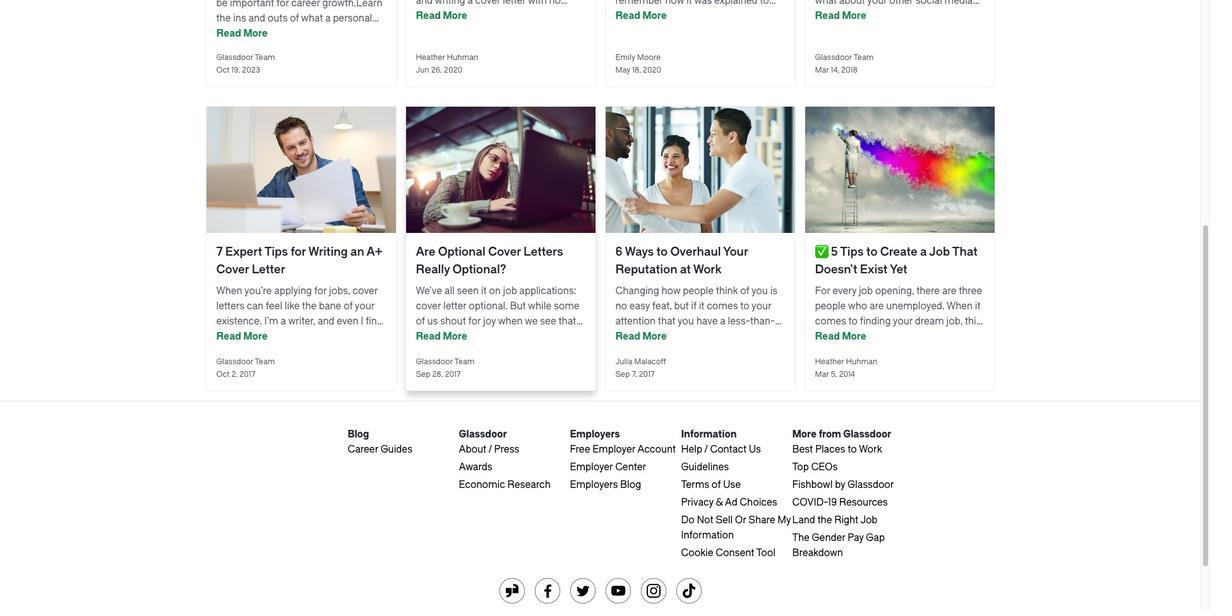 Task type: describe. For each thing, give the bounding box(es) containing it.
ad
[[725, 497, 737, 508]]

free employer account link
[[570, 444, 676, 455]]

ways
[[625, 245, 654, 259]]

more from glassdoor best places to work top ceos fishbowl by glassdoor covid-19 resources land the right job the gender pay gap breakdown
[[792, 429, 894, 559]]

when inside for every job opening, there are three people who are unemployed. when it comes to finding your dream job, this isn't the best news...
[[947, 301, 973, 312]]

comes for ✅   5 tips to create a job that doesn't exist yet
[[815, 316, 846, 327]]

joy
[[483, 316, 496, 327]]

optional
[[438, 245, 486, 259]]

when inside when you're applying for jobs, cover letters can feel like the bane of your existence. i'm a writer, and even i find the process daunting....
[[216, 285, 242, 297]]

your inside changing how people think of you is no easy feat, but if it comes to your attention that you have a less-than- stellar reputation at...
[[752, 301, 771, 312]]

6 ways to overhaul your reputation at work
[[615, 245, 748, 277]]

0 vertical spatial employer
[[593, 444, 635, 455]]

5,
[[831, 370, 837, 379]]

2017 for 7 expert tips for writing an a+ cover letter
[[239, 370, 255, 379]]

that inside changing how people think of you is no easy feat, but if it comes to your attention that you have a less-than- stellar reputation at...
[[658, 316, 676, 327]]

glassdoor for 19,
[[216, 53, 253, 62]]

0 horizontal spatial are
[[870, 301, 884, 312]]

read more down the existence.
[[216, 331, 268, 342]]

letters
[[524, 245, 563, 259]]

team for oct 19, 2023
[[255, 53, 275, 62]]

others...
[[436, 331, 473, 342]]

read more up glassdoor team mar 14, 2018
[[815, 10, 866, 21]]

news...
[[874, 331, 905, 342]]

are
[[416, 245, 435, 259]]

2017 for 6 ways to overhaul your reputation at work
[[639, 370, 655, 379]]

awards link
[[459, 462, 492, 473]]

three
[[959, 285, 982, 297]]

writer,
[[288, 316, 315, 327]]

reputation
[[615, 263, 677, 277]]

more up "heather huhman jun 26, 2020"
[[443, 10, 467, 21]]

letter
[[443, 301, 466, 312]]

us
[[427, 316, 438, 327]]

about / press link
[[459, 444, 519, 455]]

2017 for are optional cover letters really optional?
[[445, 370, 461, 379]]

ceos
[[811, 462, 838, 473]]

0 horizontal spatial you
[[678, 316, 694, 327]]

read down the existence.
[[216, 331, 241, 342]]

of inside information help / contact us guidelines terms of use privacy & ad choices do not sell or share my information cookie consent tool
[[712, 479, 721, 491]]

people inside changing how people think of you is no easy feat, but if it comes to your attention that you have a less-than- stellar reputation at...
[[683, 285, 714, 297]]

1 information from the top
[[681, 429, 737, 440]]

read up glassdoor team oct 19, 2023
[[216, 28, 241, 39]]

7 expert tips for writing an a+ cover letter
[[216, 245, 383, 277]]

the down the existence.
[[216, 331, 231, 342]]

have
[[696, 316, 718, 327]]

that inside we've all seen it on job applications: cover letter optional. but while some of us shout for joy when we see that line, others...
[[559, 316, 576, 327]]

26,
[[431, 66, 442, 75]]

line,
[[416, 331, 434, 342]]

2020 for may 18, 2020
[[643, 66, 661, 75]]

cookie consent tool link
[[681, 548, 776, 559]]

job inside we've all seen it on job applications: cover letter optional. but while some of us shout for joy when we see that line, others...
[[503, 285, 517, 297]]

6
[[615, 245, 622, 259]]

career
[[348, 444, 378, 455]]

than-
[[750, 316, 775, 327]]

see
[[540, 316, 556, 327]]

blog career guides
[[348, 429, 412, 455]]

more down attention
[[642, 331, 667, 342]]

if
[[691, 301, 697, 312]]

19,
[[231, 66, 240, 75]]

glassdoor team sep 28, 2017
[[416, 357, 475, 379]]

/ for help
[[704, 444, 708, 455]]

moore
[[637, 53, 661, 62]]

privacy
[[681, 497, 714, 508]]

the inside more from glassdoor best places to work top ceos fishbowl by glassdoor covid-19 resources land the right job the gender pay gap breakdown
[[818, 515, 832, 526]]

resources
[[839, 497, 888, 508]]

read down attention
[[615, 331, 640, 342]]

land
[[792, 515, 815, 526]]

more up glassdoor team oct 19, 2023
[[243, 28, 268, 39]]

reputation
[[645, 331, 691, 342]]

read up "heather huhman jun 26, 2020"
[[416, 10, 441, 21]]

do
[[681, 515, 695, 526]]

no
[[615, 301, 627, 312]]

can
[[247, 301, 263, 312]]

1 employers from the top
[[570, 429, 620, 440]]

yet
[[890, 263, 907, 277]]

expert
[[225, 245, 262, 259]]

more inside more from glassdoor best places to work top ceos fishbowl by glassdoor covid-19 resources land the right job the gender pay gap breakdown
[[792, 429, 817, 440]]

jobs,
[[329, 285, 350, 297]]

your inside when you're applying for jobs, cover letters can feel like the bane of your existence. i'm a writer, and even i find the process daunting....
[[355, 301, 375, 312]]

when you're applying for jobs, cover letters can feel like the bane of your existence. i'm a writer, and even i find the process daunting....
[[216, 285, 383, 342]]

changing
[[615, 285, 659, 297]]

work inside 6 ways to overhaul your reputation at work
[[693, 263, 722, 277]]

emily moore may 18, 2020
[[615, 53, 661, 75]]

but
[[674, 301, 689, 312]]

feel
[[266, 301, 282, 312]]

to inside ✅   5 tips to create a job that doesn't exist yet
[[866, 245, 878, 259]]

land the right job link
[[792, 515, 878, 526]]

glassdoor for 28,
[[416, 357, 453, 366]]

the inside for every job opening, there are three people who are unemployed. when it comes to finding your dream job, this isn't the best news...
[[835, 331, 850, 342]]

of inside when you're applying for jobs, cover letters can feel like the bane of your existence. i'm a writer, and even i find the process daunting....
[[344, 301, 353, 312]]

jun
[[416, 66, 429, 75]]

your
[[723, 245, 748, 259]]

2023
[[242, 66, 260, 75]]

14,
[[831, 66, 839, 75]]

dream
[[915, 316, 944, 327]]

glassdoor about / press awards economic research
[[459, 429, 551, 491]]

it for 6 ways to overhaul your reputation at work
[[699, 301, 704, 312]]

team for oct 2, 2017
[[255, 357, 275, 366]]

gap
[[866, 532, 885, 544]]

guides
[[381, 444, 412, 455]]

find
[[366, 316, 383, 327]]

julia
[[615, 357, 632, 366]]

contact
[[710, 444, 747, 455]]

opening,
[[875, 285, 914, 297]]

more up moore
[[642, 10, 667, 21]]

glassdoor for press
[[459, 429, 507, 440]]

that
[[952, 245, 978, 259]]

we've all seen it on job applications: cover letter optional. but while some of us shout for joy when we see that line, others...
[[416, 285, 580, 342]]

from
[[819, 429, 841, 440]]

it inside we've all seen it on job applications: cover letter optional. but while some of us shout for joy when we see that line, others...
[[481, 285, 487, 297]]

to inside for every job opening, there are three people who are unemployed. when it comes to finding your dream job, this isn't the best news...
[[849, 316, 858, 327]]

cookie
[[681, 548, 713, 559]]

&
[[716, 497, 723, 508]]

best
[[852, 331, 872, 342]]

cover inside when you're applying for jobs, cover letters can feel like the bane of your existence. i'm a writer, and even i find the process daunting....
[[353, 285, 378, 297]]

a inside ✅   5 tips to create a job that doesn't exist yet
[[920, 245, 927, 259]]

applications:
[[519, 285, 576, 297]]

awards
[[459, 462, 492, 473]]

us
[[749, 444, 761, 455]]

read more up "heather huhman jun 26, 2020"
[[416, 10, 467, 21]]

for
[[815, 285, 830, 297]]

while
[[528, 301, 552, 312]]

more up glassdoor team mar 14, 2018
[[842, 10, 866, 21]]

to inside changing how people think of you is no easy feat, but if it comes to your attention that you have a less-than- stellar reputation at...
[[740, 301, 749, 312]]

bane
[[319, 301, 341, 312]]

economic
[[459, 479, 505, 491]]

glassdoor team oct 19, 2023
[[216, 53, 275, 75]]

a+
[[367, 245, 383, 259]]

read more up moore
[[615, 10, 667, 21]]

an
[[350, 245, 364, 259]]

sep for 6 ways to overhaul your reputation at work
[[615, 370, 630, 379]]

to inside more from glassdoor best places to work top ceos fishbowl by glassdoor covid-19 resources land the right job the gender pay gap breakdown
[[848, 444, 857, 455]]



Task type: vqa. For each thing, say whether or not it's contained in the screenshot.
30d+ for Sanametrix
no



Task type: locate. For each thing, give the bounding box(es) containing it.
comes inside changing how people think of you is no easy feat, but if it comes to your attention that you have a less-than- stellar reputation at...
[[707, 301, 738, 312]]

read up glassdoor team mar 14, 2018
[[815, 10, 840, 21]]

employers free employer account employer center employers blog
[[570, 429, 676, 491]]

optional.
[[469, 301, 508, 312]]

job inside ✅   5 tips to create a job that doesn't exist yet
[[929, 245, 950, 259]]

19
[[828, 497, 837, 508]]

1 job from the left
[[503, 285, 517, 297]]

1 vertical spatial when
[[947, 301, 973, 312]]

glassdoor team oct 2, 2017
[[216, 357, 275, 379]]

glassdoor team mar 14, 2018
[[815, 53, 874, 75]]

2 employers from the top
[[570, 479, 618, 491]]

julia malacoff sep 7, 2017
[[615, 357, 666, 379]]

glassdoor up "best places to work" link
[[843, 429, 891, 440]]

1 horizontal spatial cover
[[416, 301, 441, 312]]

your down unemployed.
[[893, 316, 913, 327]]

1 / from the left
[[489, 444, 492, 455]]

2 horizontal spatial a
[[920, 245, 927, 259]]

team inside glassdoor team mar 14, 2018
[[854, 53, 874, 62]]

1 vertical spatial oct
[[216, 370, 230, 379]]

for every job opening, there are three people who are unemployed. when it comes to finding your dream job, this isn't the best news...
[[815, 285, 982, 342]]

2 / from the left
[[704, 444, 708, 455]]

cover down we've
[[416, 301, 441, 312]]

1 vertical spatial employers
[[570, 479, 618, 491]]

0 vertical spatial when
[[216, 285, 242, 297]]

of inside we've all seen it on job applications: cover letter optional. but while some of us shout for joy when we see that line, others...
[[416, 316, 425, 327]]

center
[[615, 462, 646, 473]]

0 vertical spatial comes
[[707, 301, 738, 312]]

who
[[848, 301, 867, 312]]

comes
[[707, 301, 738, 312], [815, 316, 846, 327]]

it inside changing how people think of you is no easy feat, but if it comes to your attention that you have a less-than- stellar reputation at...
[[699, 301, 704, 312]]

right
[[834, 515, 858, 526]]

1 horizontal spatial work
[[859, 444, 882, 455]]

oct left 2,
[[216, 370, 230, 379]]

fishbowl
[[792, 479, 833, 491]]

blog
[[348, 429, 369, 440], [620, 479, 641, 491]]

2 mar from the top
[[815, 370, 829, 379]]

sell
[[716, 515, 733, 526]]

2 horizontal spatial it
[[975, 301, 981, 312]]

0 horizontal spatial sep
[[416, 370, 430, 379]]

read down us
[[416, 331, 441, 342]]

how
[[662, 285, 681, 297]]

0 vertical spatial employers
[[570, 429, 620, 440]]

1 horizontal spatial your
[[752, 301, 771, 312]]

mar for read more
[[815, 66, 829, 75]]

work down overhaul on the top right
[[693, 263, 722, 277]]

0 horizontal spatial comes
[[707, 301, 738, 312]]

1 2017 from the left
[[239, 370, 255, 379]]

of up even
[[344, 301, 353, 312]]

more down 'i'm'
[[243, 331, 268, 342]]

tips up letter
[[264, 245, 288, 259]]

glassdoor inside glassdoor team oct 2, 2017
[[216, 357, 253, 366]]

1 horizontal spatial huhman
[[846, 357, 877, 366]]

mar for for every job opening, there are three people who are unemployed. when it comes to finding your dream job, this isn't the best news...
[[815, 370, 829, 379]]

press
[[494, 444, 519, 455]]

glassdoor up 19,
[[216, 53, 253, 62]]

mar inside glassdoor team mar 14, 2018
[[815, 66, 829, 75]]

employer up 'employer center' link
[[593, 444, 635, 455]]

read more down us
[[416, 331, 467, 342]]

and
[[318, 316, 334, 327]]

it left 'on'
[[481, 285, 487, 297]]

team inside glassdoor team oct 2, 2017
[[255, 357, 275, 366]]

that down some
[[559, 316, 576, 327]]

2017 inside julia malacoff sep 7, 2017
[[639, 370, 655, 379]]

0 horizontal spatial blog
[[348, 429, 369, 440]]

2020 right 26,
[[444, 66, 462, 75]]

1 horizontal spatial /
[[704, 444, 708, 455]]

2 tips from the left
[[840, 245, 864, 259]]

tips inside ✅   5 tips to create a job that doesn't exist yet
[[840, 245, 864, 259]]

2 2017 from the left
[[445, 370, 461, 379]]

1 vertical spatial you
[[678, 316, 694, 327]]

it right if
[[699, 301, 704, 312]]

top
[[792, 462, 809, 473]]

the
[[792, 532, 810, 544]]

read left the best
[[815, 331, 840, 342]]

existence.
[[216, 316, 262, 327]]

1 horizontal spatial blog
[[620, 479, 641, 491]]

oct for when you're applying for jobs, cover letters can feel like the bane of your existence. i'm a writer, and even i find the process daunting....
[[216, 370, 230, 379]]

1 horizontal spatial when
[[947, 301, 973, 312]]

2 horizontal spatial 2017
[[639, 370, 655, 379]]

think
[[716, 285, 738, 297]]

do not sell or share my information link
[[681, 515, 791, 541]]

/ for about
[[489, 444, 492, 455]]

people down the for
[[815, 301, 846, 312]]

0 vertical spatial are
[[942, 285, 957, 297]]

heather inside heather huhman mar 5, 2014
[[815, 357, 844, 366]]

employers up free at the bottom left of the page
[[570, 429, 620, 440]]

1 vertical spatial cover
[[216, 263, 249, 277]]

1 vertical spatial heather
[[815, 357, 844, 366]]

1 horizontal spatial it
[[699, 301, 704, 312]]

mar
[[815, 66, 829, 75], [815, 370, 829, 379]]

0 horizontal spatial it
[[481, 285, 487, 297]]

huhman inside heather huhman mar 5, 2014
[[846, 357, 877, 366]]

1 horizontal spatial people
[[815, 301, 846, 312]]

guidelines
[[681, 462, 729, 473]]

2020 for jun 26, 2020
[[444, 66, 462, 75]]

job right 'on'
[[503, 285, 517, 297]]

1 horizontal spatial are
[[942, 285, 957, 297]]

read more up glassdoor team oct 19, 2023
[[216, 28, 268, 39]]

share
[[749, 515, 775, 526]]

team for sep 28, 2017
[[454, 357, 475, 366]]

read more up heather huhman mar 5, 2014
[[815, 331, 866, 342]]

of right think
[[740, 285, 749, 297]]

0 horizontal spatial that
[[559, 316, 576, 327]]

of left use
[[712, 479, 721, 491]]

1 horizontal spatial a
[[720, 316, 726, 327]]

glassdoor inside glassdoor team oct 19, 2023
[[216, 53, 253, 62]]

0 vertical spatial heather
[[416, 53, 445, 62]]

when up job, at the bottom of page
[[947, 301, 973, 312]]

oct for read more
[[216, 66, 230, 75]]

like
[[285, 301, 300, 312]]

1 sep from the left
[[416, 370, 430, 379]]

1 horizontal spatial job
[[859, 285, 873, 297]]

you left 'is'
[[752, 285, 768, 297]]

for inside when you're applying for jobs, cover letters can feel like the bane of your existence. i'm a writer, and even i find the process daunting....
[[314, 285, 327, 297]]

team
[[255, 53, 275, 62], [854, 53, 874, 62], [255, 357, 275, 366], [454, 357, 475, 366]]

your inside for every job opening, there are three people who are unemployed. when it comes to finding your dream job, this isn't the best news...
[[893, 316, 913, 327]]

this
[[965, 316, 981, 327]]

team for mar 14, 2018
[[854, 53, 874, 62]]

0 horizontal spatial a
[[281, 316, 286, 327]]

for left joy
[[468, 316, 481, 327]]

sep
[[416, 370, 430, 379], [615, 370, 630, 379]]

we
[[525, 316, 538, 327]]

read more
[[416, 10, 467, 21], [615, 10, 667, 21], [815, 10, 866, 21], [216, 28, 268, 39], [216, 331, 268, 342], [416, 331, 467, 342], [615, 331, 667, 342], [815, 331, 866, 342]]

2017
[[239, 370, 255, 379], [445, 370, 461, 379], [639, 370, 655, 379]]

2017 inside glassdoor team oct 2, 2017
[[239, 370, 255, 379]]

1 horizontal spatial cover
[[488, 245, 521, 259]]

0 vertical spatial oct
[[216, 66, 230, 75]]

when
[[498, 316, 523, 327]]

glassdoor inside glassdoor team mar 14, 2018
[[815, 53, 852, 62]]

more up best
[[792, 429, 817, 440]]

0 vertical spatial information
[[681, 429, 737, 440]]

0 horizontal spatial huhman
[[447, 53, 478, 62]]

for left writing
[[291, 245, 306, 259]]

of left us
[[416, 316, 425, 327]]

1 horizontal spatial 2017
[[445, 370, 461, 379]]

glassdoor up 2,
[[216, 357, 253, 366]]

more down finding
[[842, 331, 866, 342]]

we've
[[416, 285, 442, 297]]

/ inside information help / contact us guidelines terms of use privacy & ad choices do not sell or share my information cookie consent tool
[[704, 444, 708, 455]]

1 horizontal spatial comes
[[815, 316, 846, 327]]

comes inside for every job opening, there are three people who are unemployed. when it comes to finding your dream job, this isn't the best news...
[[815, 316, 846, 327]]

1 vertical spatial people
[[815, 301, 846, 312]]

1 horizontal spatial job
[[929, 245, 950, 259]]

0 horizontal spatial your
[[355, 301, 375, 312]]

glassdoor up 28,
[[416, 357, 453, 366]]

blog down center
[[620, 479, 641, 491]]

huhman for read more
[[447, 53, 478, 62]]

blog inside employers free employer account employer center employers blog
[[620, 479, 641, 491]]

2017 right 2,
[[239, 370, 255, 379]]

the up writer,
[[302, 301, 317, 312]]

0 vertical spatial blog
[[348, 429, 369, 440]]

1 horizontal spatial 2020
[[643, 66, 661, 75]]

1 oct from the top
[[216, 66, 230, 75]]

oct left 19,
[[216, 66, 230, 75]]

2 horizontal spatial for
[[468, 316, 481, 327]]

it up this
[[975, 301, 981, 312]]

comes down think
[[707, 301, 738, 312]]

account
[[637, 444, 676, 455]]

process
[[233, 331, 269, 342]]

cover inside we've all seen it on job applications: cover letter optional. but while some of us shout for joy when we see that line, others...
[[416, 301, 441, 312]]

0 horizontal spatial work
[[693, 263, 722, 277]]

are up finding
[[870, 301, 884, 312]]

glassdoor for 14,
[[815, 53, 852, 62]]

0 vertical spatial cover
[[353, 285, 378, 297]]

employers down 'employer center' link
[[570, 479, 618, 491]]

1 vertical spatial cover
[[416, 301, 441, 312]]

job inside more from glassdoor best places to work top ceos fishbowl by glassdoor covid-19 resources land the right job the gender pay gap breakdown
[[860, 515, 878, 526]]

0 horizontal spatial tips
[[264, 245, 288, 259]]

sep for are optional cover letters really optional?
[[416, 370, 430, 379]]

0 horizontal spatial heather
[[416, 53, 445, 62]]

really
[[416, 263, 450, 277]]

it inside for every job opening, there are three people who are unemployed. when it comes to finding your dream job, this isn't the best news...
[[975, 301, 981, 312]]

job inside for every job opening, there are three people who are unemployed. when it comes to finding your dream job, this isn't the best news...
[[859, 285, 873, 297]]

or
[[735, 515, 746, 526]]

2017 inside the 'glassdoor team sep 28, 2017'
[[445, 370, 461, 379]]

2 oct from the top
[[216, 370, 230, 379]]

unemployed.
[[886, 301, 945, 312]]

free
[[570, 444, 590, 455]]

information up help / contact us link
[[681, 429, 737, 440]]

employer down free at the bottom left of the page
[[570, 462, 613, 473]]

to right places
[[848, 444, 857, 455]]

2020 down moore
[[643, 66, 661, 75]]

to up 'less-'
[[740, 301, 749, 312]]

cover right jobs,
[[353, 285, 378, 297]]

comes for 6 ways to overhaul your reputation at work
[[707, 301, 738, 312]]

tips right 5
[[840, 245, 864, 259]]

a right 'i'm'
[[281, 316, 286, 327]]

a right create
[[920, 245, 927, 259]]

privacy & ad choices link
[[681, 497, 777, 508]]

2 information from the top
[[681, 530, 734, 541]]

of inside changing how people think of you is no easy feat, but if it comes to your attention that you have a less-than- stellar reputation at...
[[740, 285, 749, 297]]

career guides link
[[348, 444, 412, 455]]

team inside glassdoor team oct 19, 2023
[[255, 53, 275, 62]]

glassdoor up 'resources'
[[848, 479, 894, 491]]

1 tips from the left
[[264, 245, 288, 259]]

0 horizontal spatial people
[[683, 285, 714, 297]]

the up gender
[[818, 515, 832, 526]]

oct inside glassdoor team oct 2, 2017
[[216, 370, 230, 379]]

1 vertical spatial mar
[[815, 370, 829, 379]]

glassdoor for 2,
[[216, 357, 253, 366]]

doesn't
[[815, 263, 857, 277]]

huhman for for every job opening, there are three people who are unemployed. when it comes to finding your dream job, this isn't the best news...
[[846, 357, 877, 366]]

help
[[681, 444, 702, 455]]

cover up optional?
[[488, 245, 521, 259]]

to inside 6 ways to overhaul your reputation at work
[[657, 245, 668, 259]]

of
[[740, 285, 749, 297], [344, 301, 353, 312], [416, 316, 425, 327], [712, 479, 721, 491]]

0 vertical spatial for
[[291, 245, 306, 259]]

0 horizontal spatial 2017
[[239, 370, 255, 379]]

work right places
[[859, 444, 882, 455]]

0 horizontal spatial job
[[503, 285, 517, 297]]

huhman inside "heather huhman jun 26, 2020"
[[447, 53, 478, 62]]

0 horizontal spatial /
[[489, 444, 492, 455]]

for up bane
[[314, 285, 327, 297]]

sep left '7,'
[[615, 370, 630, 379]]

0 horizontal spatial cover
[[353, 285, 378, 297]]

2020 inside emily moore may 18, 2020
[[643, 66, 661, 75]]

1 horizontal spatial for
[[314, 285, 327, 297]]

1 that from the left
[[559, 316, 576, 327]]

cover inside 7 expert tips for writing an a+ cover letter
[[216, 263, 249, 277]]

sep inside the 'glassdoor team sep 28, 2017'
[[416, 370, 430, 379]]

mar inside heather huhman mar 5, 2014
[[815, 370, 829, 379]]

are right the there at top right
[[942, 285, 957, 297]]

2020 inside "heather huhman jun 26, 2020"
[[444, 66, 462, 75]]

team up 2023
[[255, 53, 275, 62]]

cover inside are optional cover letters really optional?
[[488, 245, 521, 259]]

mar left "14,"
[[815, 66, 829, 75]]

consent
[[716, 548, 754, 559]]

huhman
[[447, 53, 478, 62], [846, 357, 877, 366]]

information down not
[[681, 530, 734, 541]]

for inside we've all seen it on job applications: cover letter optional. but while some of us shout for joy when we see that line, others...
[[468, 316, 481, 327]]

research
[[508, 479, 551, 491]]

heather for read more
[[416, 53, 445, 62]]

glassdoor inside the 'glassdoor team sep 28, 2017'
[[416, 357, 453, 366]]

to up 'exist'
[[866, 245, 878, 259]]

0 vertical spatial work
[[693, 263, 722, 277]]

my
[[778, 515, 791, 526]]

for inside 7 expert tips for writing an a+ cover letter
[[291, 245, 306, 259]]

a right have
[[720, 316, 726, 327]]

seen
[[457, 285, 479, 297]]

2 vertical spatial for
[[468, 316, 481, 327]]

that up the reputation
[[658, 316, 676, 327]]

by
[[835, 479, 845, 491]]

at
[[680, 263, 691, 277]]

team inside the 'glassdoor team sep 28, 2017'
[[454, 357, 475, 366]]

oct
[[216, 66, 230, 75], [216, 370, 230, 379]]

easy
[[630, 301, 650, 312]]

heather huhman jun 26, 2020
[[416, 53, 478, 75]]

team down process
[[255, 357, 275, 366]]

writing
[[308, 245, 348, 259]]

0 horizontal spatial cover
[[216, 263, 249, 277]]

sep left 28,
[[416, 370, 430, 379]]

2 sep from the left
[[615, 370, 630, 379]]

/ inside glassdoor about / press awards economic research
[[489, 444, 492, 455]]

a inside changing how people think of you is no easy feat, but if it comes to your attention that you have a less-than- stellar reputation at...
[[720, 316, 726, 327]]

2 horizontal spatial your
[[893, 316, 913, 327]]

to down who
[[849, 316, 858, 327]]

/ right help
[[704, 444, 708, 455]]

heather inside "heather huhman jun 26, 2020"
[[416, 53, 445, 62]]

1 horizontal spatial you
[[752, 285, 768, 297]]

places
[[815, 444, 845, 455]]

0 horizontal spatial when
[[216, 285, 242, 297]]

1 horizontal spatial sep
[[615, 370, 630, 379]]

0 vertical spatial mar
[[815, 66, 829, 75]]

0 vertical spatial people
[[683, 285, 714, 297]]

blog up career
[[348, 429, 369, 440]]

to right ways
[[657, 245, 668, 259]]

1 vertical spatial huhman
[[846, 357, 877, 366]]

your up i
[[355, 301, 375, 312]]

fishbowl by glassdoor link
[[792, 479, 894, 491]]

that
[[559, 316, 576, 327], [658, 316, 676, 327]]

read up emily
[[615, 10, 640, 21]]

is
[[770, 285, 778, 297]]

finding
[[860, 316, 891, 327]]

0 vertical spatial you
[[752, 285, 768, 297]]

every
[[833, 285, 857, 297]]

0 vertical spatial huhman
[[447, 53, 478, 62]]

1 vertical spatial information
[[681, 530, 734, 541]]

on
[[489, 285, 501, 297]]

tips inside 7 expert tips for writing an a+ cover letter
[[264, 245, 288, 259]]

1 vertical spatial employer
[[570, 462, 613, 473]]

glassdoor up "14,"
[[815, 53, 852, 62]]

create
[[880, 245, 918, 259]]

1 vertical spatial comes
[[815, 316, 846, 327]]

read more down attention
[[615, 331, 667, 342]]

1 vertical spatial job
[[860, 515, 878, 526]]

you down "but"
[[678, 316, 694, 327]]

2 2020 from the left
[[643, 66, 661, 75]]

1 vertical spatial blog
[[620, 479, 641, 491]]

glassdoor up about / press link
[[459, 429, 507, 440]]

people inside for every job opening, there are three people who are unemployed. when it comes to finding your dream job, this isn't the best news...
[[815, 301, 846, 312]]

people up if
[[683, 285, 714, 297]]

mar left 5,
[[815, 370, 829, 379]]

1 horizontal spatial that
[[658, 316, 676, 327]]

malacoff
[[634, 357, 666, 366]]

oct inside glassdoor team oct 19, 2023
[[216, 66, 230, 75]]

team up 2018
[[854, 53, 874, 62]]

3 2017 from the left
[[639, 370, 655, 379]]

help / contact us link
[[681, 444, 761, 455]]

1 horizontal spatial heather
[[815, 357, 844, 366]]

isn't
[[815, 331, 833, 342]]

0 vertical spatial cover
[[488, 245, 521, 259]]

0 horizontal spatial for
[[291, 245, 306, 259]]

tips for letter
[[264, 245, 288, 259]]

work inside more from glassdoor best places to work top ceos fishbowl by glassdoor covid-19 resources land the right job the gender pay gap breakdown
[[859, 444, 882, 455]]

tips for doesn't
[[840, 245, 864, 259]]

2017 right '7,'
[[639, 370, 655, 379]]

heather up 26,
[[416, 53, 445, 62]]

job
[[929, 245, 950, 259], [860, 515, 878, 526]]

team down others...
[[454, 357, 475, 366]]

1 vertical spatial are
[[870, 301, 884, 312]]

heather up 5,
[[815, 357, 844, 366]]

0 horizontal spatial job
[[860, 515, 878, 526]]

0 vertical spatial job
[[929, 245, 950, 259]]

glassdoor inside glassdoor about / press awards economic research
[[459, 429, 507, 440]]

2 that from the left
[[658, 316, 676, 327]]

heather for for every job opening, there are three people who are unemployed. when it comes to finding your dream job, this isn't the best news...
[[815, 357, 844, 366]]

the right isn't
[[835, 331, 850, 342]]

more down shout
[[443, 331, 467, 342]]

your up than-
[[752, 301, 771, 312]]

employers blog link
[[570, 479, 641, 491]]

1 horizontal spatial tips
[[840, 245, 864, 259]]

it for ✅   5 tips to create a job that doesn't exist yet
[[975, 301, 981, 312]]

job left that
[[929, 245, 950, 259]]

top ceos link
[[792, 462, 838, 473]]

2 job from the left
[[859, 285, 873, 297]]

a inside when you're applying for jobs, cover letters can feel like the bane of your existence. i'm a writer, and even i find the process daunting....
[[281, 316, 286, 327]]

1 vertical spatial work
[[859, 444, 882, 455]]

sep inside julia malacoff sep 7, 2017
[[615, 370, 630, 379]]

1 mar from the top
[[815, 66, 829, 75]]

job up who
[[859, 285, 873, 297]]

1 vertical spatial for
[[314, 285, 327, 297]]

1 2020 from the left
[[444, 66, 462, 75]]

about
[[459, 444, 486, 455]]

blog inside blog career guides
[[348, 429, 369, 440]]

pay
[[848, 532, 864, 544]]

choices
[[740, 497, 777, 508]]

0 horizontal spatial 2020
[[444, 66, 462, 75]]

/ left press
[[489, 444, 492, 455]]



